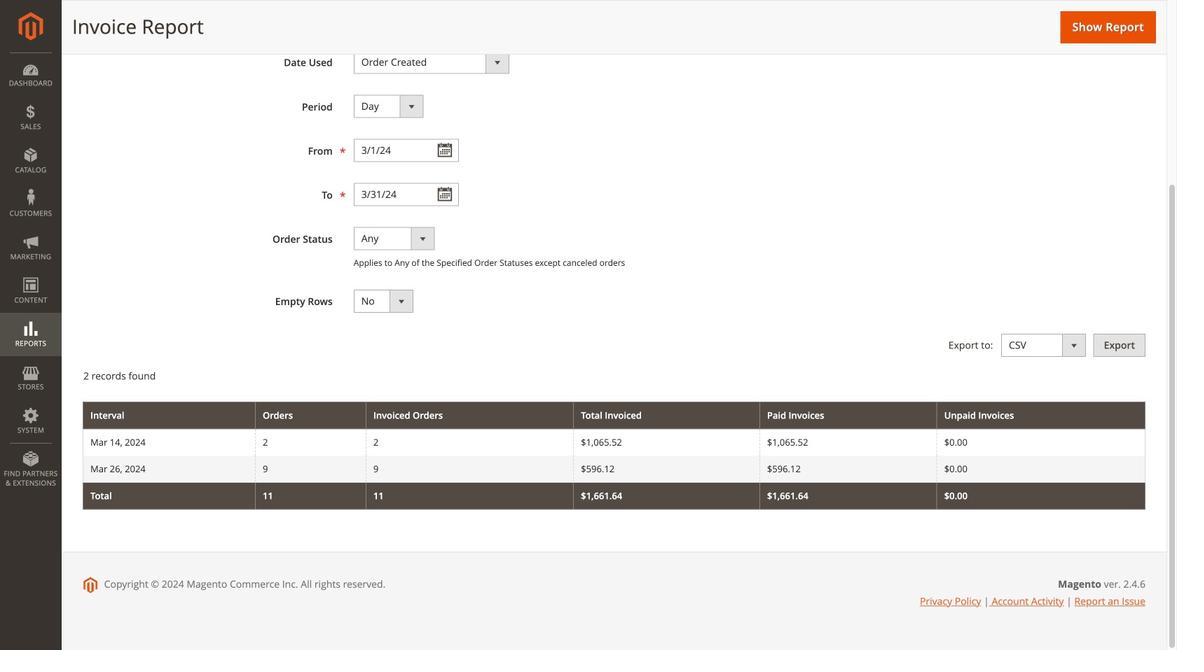 Task type: locate. For each thing, give the bounding box(es) containing it.
magento admin panel image
[[19, 12, 43, 41]]

None text field
[[354, 139, 459, 162], [354, 183, 459, 206], [354, 139, 459, 162], [354, 183, 459, 206]]

menu bar
[[0, 53, 62, 496]]



